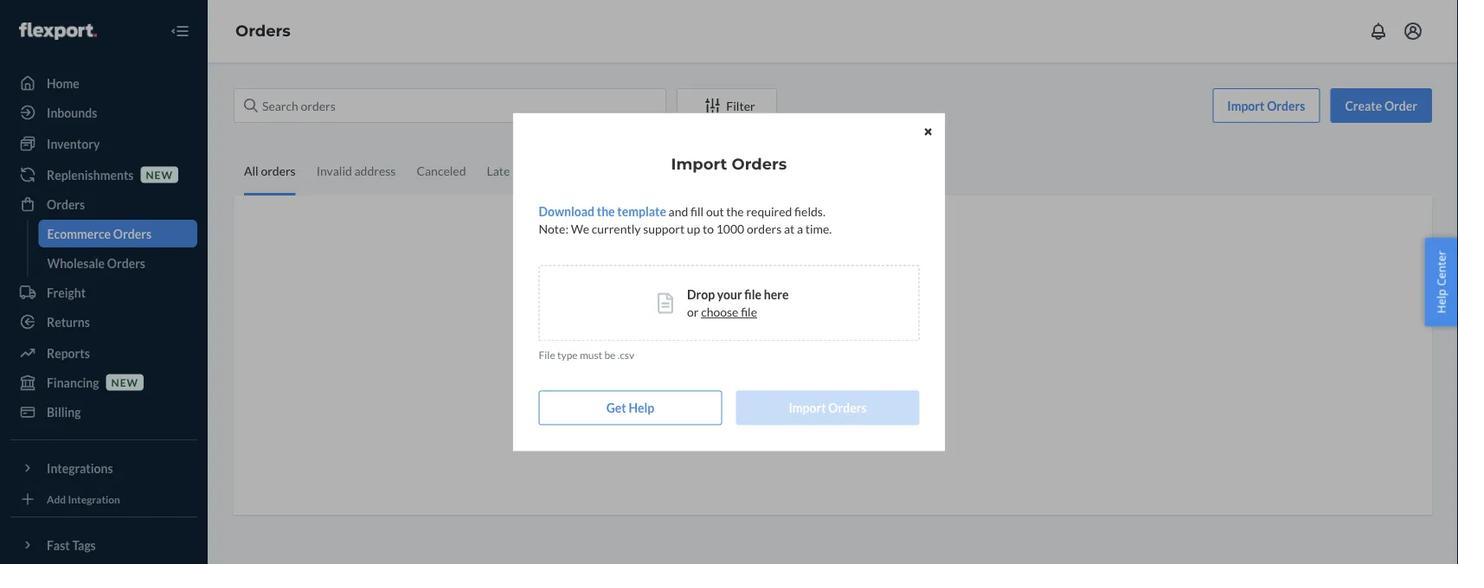 Task type: vqa. For each thing, say whether or not it's contained in the screenshot.
Inventory link
no



Task type: locate. For each thing, give the bounding box(es) containing it.
1 vertical spatial import
[[789, 401, 827, 416]]

0 horizontal spatial orders
[[732, 154, 787, 174]]

1 horizontal spatial import
[[789, 401, 827, 416]]

0 horizontal spatial import
[[672, 154, 728, 174]]

at
[[784, 222, 795, 236]]

1 horizontal spatial help
[[1434, 289, 1450, 314]]

orders
[[732, 154, 787, 174], [829, 401, 867, 416]]

we
[[571, 222, 590, 236]]

import orders
[[672, 154, 787, 174], [789, 401, 867, 416]]

currently
[[592, 222, 641, 236]]

download the template and fill out the required fields. note: we currently support up to 1000 orders at a time.
[[539, 204, 832, 236]]

orders inside button
[[829, 401, 867, 416]]

1 vertical spatial orders
[[829, 401, 867, 416]]

import inside button
[[789, 401, 827, 416]]

must
[[580, 349, 603, 362]]

help down center
[[1434, 289, 1450, 314]]

0 horizontal spatial import orders
[[672, 154, 787, 174]]

1 vertical spatial help
[[629, 401, 655, 416]]

download
[[539, 204, 595, 219]]

0 vertical spatial import orders
[[672, 154, 787, 174]]

1 horizontal spatial import orders
[[789, 401, 867, 416]]

1 horizontal spatial the
[[727, 204, 744, 219]]

center
[[1434, 251, 1450, 286]]

1 horizontal spatial orders
[[829, 401, 867, 416]]

0 vertical spatial help
[[1434, 289, 1450, 314]]

help right get
[[629, 401, 655, 416]]

1 vertical spatial import orders
[[789, 401, 867, 416]]

help
[[1434, 289, 1450, 314], [629, 401, 655, 416]]

help inside button
[[1434, 289, 1450, 314]]

type
[[558, 349, 578, 362]]

file down your at bottom
[[741, 305, 758, 319]]

time.
[[806, 222, 832, 236]]

0 horizontal spatial the
[[597, 204, 615, 219]]

the
[[597, 204, 615, 219], [727, 204, 744, 219]]

fields.
[[795, 204, 826, 219]]

get help link
[[539, 391, 723, 426]]

file
[[539, 349, 556, 362]]

1 vertical spatial file
[[741, 305, 758, 319]]

0 vertical spatial file
[[745, 287, 762, 302]]

file type must be .csv
[[539, 349, 635, 362]]

file left the here
[[745, 287, 762, 302]]

close image
[[925, 127, 932, 137]]

0 vertical spatial orders
[[732, 154, 787, 174]]

help center button
[[1426, 238, 1459, 327]]

import
[[672, 154, 728, 174], [789, 401, 827, 416]]

be
[[605, 349, 616, 362]]

the up currently
[[597, 204, 615, 219]]

the up 1000
[[727, 204, 744, 219]]

0 horizontal spatial help
[[629, 401, 655, 416]]

file
[[745, 287, 762, 302], [741, 305, 758, 319]]

template
[[618, 204, 667, 219]]



Task type: describe. For each thing, give the bounding box(es) containing it.
to
[[703, 222, 714, 236]]

here
[[764, 287, 789, 302]]

file alt image
[[658, 293, 674, 314]]

get help
[[607, 401, 655, 416]]

.csv
[[618, 349, 635, 362]]

1000
[[717, 222, 745, 236]]

required
[[747, 204, 793, 219]]

fill
[[691, 204, 704, 219]]

2 the from the left
[[727, 204, 744, 219]]

a
[[797, 222, 804, 236]]

import orders inside button
[[789, 401, 867, 416]]

get
[[607, 401, 627, 416]]

help center
[[1434, 251, 1450, 314]]

drop
[[687, 287, 715, 302]]

and
[[669, 204, 689, 219]]

your
[[718, 287, 743, 302]]

choose
[[701, 305, 739, 319]]

help inside "import orders" "dialog"
[[629, 401, 655, 416]]

support
[[643, 222, 685, 236]]

import orders dialog
[[513, 113, 946, 452]]

orders
[[747, 222, 782, 236]]

1 the from the left
[[597, 204, 615, 219]]

download the template link
[[539, 204, 667, 219]]

out
[[706, 204, 724, 219]]

drop your file here or choose file
[[687, 287, 789, 319]]

up
[[687, 222, 701, 236]]

note:
[[539, 222, 569, 236]]

0 vertical spatial import
[[672, 154, 728, 174]]

or
[[687, 305, 699, 319]]

import orders button
[[736, 391, 920, 426]]



